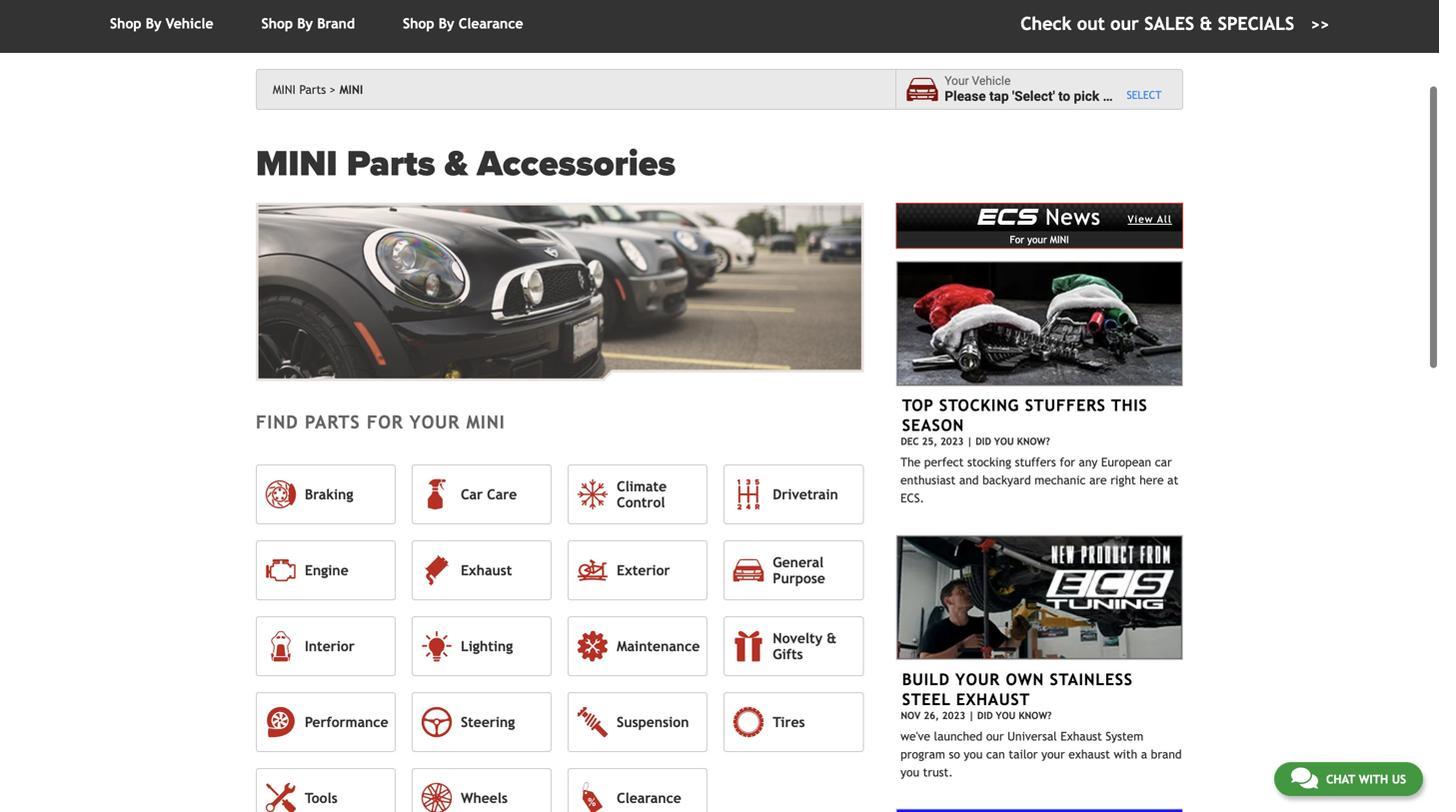 Task type: vqa. For each thing, say whether or not it's contained in the screenshot.
the top interior.
no



Task type: locate. For each thing, give the bounding box(es) containing it.
you right so
[[964, 748, 983, 762]]

0 horizontal spatial for
[[367, 412, 404, 433]]

1 horizontal spatial vehicle
[[972, 74, 1011, 88]]

top stocking stuffers this season dec 25, 2023 | did you know? the perfect stocking stuffers for any european car enthusiast and backyard mechanic are right here at ecs.
[[901, 397, 1179, 505]]

novelty & gifts link
[[724, 617, 864, 677]]

you up 'our'
[[996, 710, 1016, 722]]

your up please
[[945, 74, 969, 88]]

your up car care "link"
[[410, 412, 460, 433]]

know? up stuffers
[[1017, 436, 1050, 447]]

with down system on the bottom of page
[[1114, 748, 1138, 762]]

mini
[[273, 82, 296, 96], [340, 82, 363, 96], [256, 142, 338, 186], [1050, 234, 1069, 245], [466, 412, 505, 433]]

&
[[1200, 13, 1213, 34], [445, 142, 468, 186], [827, 631, 837, 647]]

1 by from the left
[[146, 16, 162, 32]]

0 vertical spatial |
[[967, 436, 973, 447]]

2 horizontal spatial by
[[439, 16, 454, 32]]

vehicle
[[166, 16, 213, 32], [972, 74, 1011, 88]]

0 vertical spatial your
[[945, 74, 969, 88]]

0 horizontal spatial &
[[445, 142, 468, 186]]

mini parts link
[[273, 82, 336, 96]]

interior
[[305, 639, 355, 655]]

by
[[146, 16, 162, 32], [297, 16, 313, 32], [439, 16, 454, 32]]

1 vertical spatial |
[[969, 710, 975, 722]]

0 vertical spatial with
[[1114, 748, 1138, 762]]

find parts for your mini
[[256, 412, 505, 433]]

your right for
[[1028, 234, 1047, 245]]

by for vehicle
[[146, 16, 162, 32]]

0 horizontal spatial you
[[901, 766, 920, 780]]

0 horizontal spatial exhaust
[[461, 563, 512, 579]]

0 horizontal spatial with
[[1114, 748, 1138, 762]]

0 vertical spatial a
[[1103, 89, 1110, 105]]

by for brand
[[297, 16, 313, 32]]

2 vertical spatial your
[[1042, 748, 1065, 762]]

did up 'our'
[[978, 710, 993, 722]]

with
[[1114, 748, 1138, 762], [1359, 773, 1389, 787]]

2 by from the left
[[297, 16, 313, 32]]

2 horizontal spatial &
[[1200, 13, 1213, 34]]

drivetrain
[[773, 487, 839, 503]]

universal
[[1008, 730, 1057, 744]]

exterior
[[617, 563, 670, 579]]

0 horizontal spatial clearance
[[459, 16, 523, 32]]

1 horizontal spatial a
[[1141, 748, 1148, 762]]

1 vertical spatial clearance
[[617, 791, 682, 807]]

2 vertical spatial exhaust
[[1061, 730, 1102, 744]]

a left 'brand'
[[1141, 748, 1148, 762]]

your left own
[[956, 671, 1000, 689]]

1 vertical spatial a
[[1141, 748, 1148, 762]]

did
[[976, 436, 992, 447], [978, 710, 993, 722]]

& inside novelty & gifts
[[827, 631, 837, 647]]

exhaust link
[[412, 541, 552, 601]]

chat
[[1326, 773, 1356, 787]]

1 vertical spatial exhaust
[[956, 691, 1031, 709]]

braking
[[305, 487, 353, 503]]

select
[[1127, 89, 1162, 101]]

find
[[256, 412, 299, 433]]

1 horizontal spatial exhaust
[[956, 691, 1031, 709]]

2 vertical spatial parts
[[305, 412, 361, 433]]

chat with us link
[[1274, 763, 1424, 797]]

1 vertical spatial for
[[1060, 455, 1076, 469]]

you inside top stocking stuffers this season dec 25, 2023 | did you know? the perfect stocking stuffers for any european car enthusiast and backyard mechanic are right here at ecs.
[[994, 436, 1014, 447]]

mini for mini
[[340, 82, 363, 96]]

know? inside build your own stainless steel exhaust nov 26, 2023 | did you know? we've launched our universal exhaust system program so you can tailor your exhaust with a brand you trust.
[[1019, 710, 1052, 722]]

right
[[1111, 473, 1136, 487]]

1 vertical spatial 2023
[[942, 710, 966, 722]]

mini down "shop by brand"
[[273, 82, 296, 96]]

launched
[[934, 730, 983, 744]]

stuffers
[[1025, 397, 1106, 415]]

ecs.
[[901, 491, 925, 505]]

brand
[[1151, 748, 1182, 762]]

wheels
[[461, 791, 508, 807]]

| inside top stocking stuffers this season dec 25, 2023 | did you know? the perfect stocking stuffers for any european car enthusiast and backyard mechanic are right here at ecs.
[[967, 436, 973, 447]]

1 vertical spatial parts
[[347, 142, 435, 186]]

exhaust
[[461, 563, 512, 579], [956, 691, 1031, 709], [1061, 730, 1102, 744]]

clearance
[[459, 16, 523, 32], [617, 791, 682, 807]]

with left us
[[1359, 773, 1389, 787]]

news
[[1046, 204, 1102, 230]]

1 vertical spatial your
[[956, 671, 1000, 689]]

0 vertical spatial did
[[976, 436, 992, 447]]

so
[[949, 748, 960, 762]]

you inside build your own stainless steel exhaust nov 26, 2023 | did you know? we've launched our universal exhaust system program so you can tailor your exhaust with a brand you trust.
[[996, 710, 1016, 722]]

& for novelty
[[827, 631, 837, 647]]

shop by vehicle link
[[110, 16, 213, 32]]

system
[[1106, 730, 1144, 744]]

exhaust up 'our'
[[956, 691, 1031, 709]]

ecs
[[978, 201, 1038, 230]]

mini down mini parts
[[256, 142, 338, 186]]

interior link
[[256, 617, 396, 677]]

you
[[964, 748, 983, 762], [901, 766, 920, 780]]

1 vertical spatial vehicle
[[972, 74, 1011, 88]]

any
[[1079, 455, 1098, 469]]

build your own stainless steel exhaust nov 26, 2023 | did you know? we've launched our universal exhaust system program so you can tailor your exhaust with a brand you trust.
[[901, 671, 1182, 780]]

sales
[[1145, 13, 1195, 34]]

1 horizontal spatial &
[[827, 631, 837, 647]]

1 horizontal spatial by
[[297, 16, 313, 32]]

1 vertical spatial know?
[[1019, 710, 1052, 722]]

1 horizontal spatial you
[[964, 748, 983, 762]]

shop for shop by vehicle
[[110, 16, 141, 32]]

3 by from the left
[[439, 16, 454, 32]]

your down "universal"
[[1042, 748, 1065, 762]]

did inside top stocking stuffers this season dec 25, 2023 | did you know? the perfect stocking stuffers for any european car enthusiast and backyard mechanic are right here at ecs.
[[976, 436, 992, 447]]

'select'
[[1013, 89, 1055, 105]]

steering
[[461, 715, 515, 731]]

gifts
[[773, 647, 803, 663]]

know? up "universal"
[[1019, 710, 1052, 722]]

tools link
[[256, 769, 396, 813]]

you up stocking
[[994, 436, 1014, 447]]

for your mini
[[1010, 234, 1069, 245]]

mini right mini parts link at the left top of page
[[340, 82, 363, 96]]

a right "pick"
[[1103, 89, 1110, 105]]

shop by brand
[[261, 16, 355, 32]]

2023 inside build your own stainless steel exhaust nov 26, 2023 | did you know? we've launched our universal exhaust system program so you can tailor your exhaust with a brand you trust.
[[942, 710, 966, 722]]

for up braking link
[[367, 412, 404, 433]]

2023
[[941, 436, 964, 447], [942, 710, 966, 722]]

free liqui moly jectron - fuel additives image
[[896, 809, 1184, 813]]

0 vertical spatial exhaust
[[461, 563, 512, 579]]

exhaust up "exhaust"
[[1061, 730, 1102, 744]]

for up 'mechanic'
[[1060, 455, 1076, 469]]

to
[[1059, 89, 1071, 105]]

climate control link
[[568, 465, 708, 525]]

1 shop from the left
[[110, 16, 141, 32]]

0 horizontal spatial by
[[146, 16, 162, 32]]

|
[[967, 436, 973, 447], [969, 710, 975, 722]]

we've
[[901, 730, 931, 744]]

2023 up perfect
[[941, 436, 964, 447]]

parts for mini parts
[[299, 82, 326, 96]]

engine link
[[256, 541, 396, 601]]

car care
[[461, 487, 517, 503]]

did up stocking
[[976, 436, 992, 447]]

2 vertical spatial &
[[827, 631, 837, 647]]

view
[[1128, 213, 1154, 225]]

your
[[1028, 234, 1047, 245], [410, 412, 460, 433], [1042, 748, 1065, 762]]

our
[[986, 730, 1004, 744]]

1 horizontal spatial shop
[[261, 16, 293, 32]]

exhaust up lighting at the bottom of the page
[[461, 563, 512, 579]]

the
[[901, 455, 921, 469]]

stainless
[[1050, 671, 1133, 689]]

general purpose
[[773, 555, 826, 587]]

european
[[1102, 455, 1152, 469]]

1 vertical spatial you
[[901, 766, 920, 780]]

top stocking stuffers this season image
[[896, 261, 1184, 387]]

2023 up launched
[[942, 710, 966, 722]]

0 horizontal spatial a
[[1103, 89, 1110, 105]]

0 vertical spatial parts
[[299, 82, 326, 96]]

with inside build your own stainless steel exhaust nov 26, 2023 | did you know? we've launched our universal exhaust system program so you can tailor your exhaust with a brand you trust.
[[1114, 748, 1138, 762]]

2 horizontal spatial shop
[[403, 16, 434, 32]]

0 vertical spatial you
[[964, 748, 983, 762]]

0 vertical spatial vehicle
[[166, 16, 213, 32]]

us
[[1392, 773, 1407, 787]]

build
[[902, 671, 950, 689]]

shop for shop by clearance
[[403, 16, 434, 32]]

25,
[[922, 436, 938, 447]]

| up stocking
[[967, 436, 973, 447]]

vehicle inside your vehicle please tap 'select' to pick a vehicle
[[972, 74, 1011, 88]]

tap
[[990, 89, 1009, 105]]

mini for mini parts & accessories
[[256, 142, 338, 186]]

1 vertical spatial did
[[978, 710, 993, 722]]

0 vertical spatial you
[[994, 436, 1014, 447]]

0 vertical spatial &
[[1200, 13, 1213, 34]]

stocking
[[968, 455, 1012, 469]]

climate
[[617, 479, 667, 495]]

0 vertical spatial 2023
[[941, 436, 964, 447]]

you down program
[[901, 766, 920, 780]]

a
[[1103, 89, 1110, 105], [1141, 748, 1148, 762]]

3 shop from the left
[[403, 16, 434, 32]]

know? inside top stocking stuffers this season dec 25, 2023 | did you know? the perfect stocking stuffers for any european car enthusiast and backyard mechanic are right here at ecs.
[[1017, 436, 1050, 447]]

1 vertical spatial you
[[996, 710, 1016, 722]]

you
[[994, 436, 1014, 447], [996, 710, 1016, 722]]

| up launched
[[969, 710, 975, 722]]

all
[[1158, 213, 1173, 225]]

1 horizontal spatial for
[[1060, 455, 1076, 469]]

0 vertical spatial know?
[[1017, 436, 1050, 447]]

0 horizontal spatial shop
[[110, 16, 141, 32]]

mini for mini parts
[[273, 82, 296, 96]]

1 horizontal spatial with
[[1359, 773, 1389, 787]]

2 shop from the left
[[261, 16, 293, 32]]



Task type: describe. For each thing, give the bounding box(es) containing it.
2023 inside top stocking stuffers this season dec 25, 2023 | did you know? the perfect stocking stuffers for any european car enthusiast and backyard mechanic are right here at ecs.
[[941, 436, 964, 447]]

lighting link
[[412, 617, 552, 677]]

and
[[960, 473, 979, 487]]

clearance link
[[568, 769, 708, 813]]

shop by brand link
[[261, 16, 355, 32]]

for inside top stocking stuffers this season dec 25, 2023 | did you know? the perfect stocking stuffers for any european car enthusiast and backyard mechanic are right here at ecs.
[[1060, 455, 1076, 469]]

enthusiast
[[901, 473, 956, 487]]

by for clearance
[[439, 16, 454, 32]]

car
[[461, 487, 483, 503]]

mini up "car care"
[[466, 412, 505, 433]]

1 vertical spatial with
[[1359, 773, 1389, 787]]

chat with us
[[1326, 773, 1407, 787]]

ecs news
[[978, 201, 1102, 230]]

0 vertical spatial for
[[367, 412, 404, 433]]

for
[[1010, 234, 1025, 245]]

mini down news on the top right of page
[[1050, 234, 1069, 245]]

pick
[[1074, 89, 1100, 105]]

your vehicle please tap 'select' to pick a vehicle
[[945, 74, 1157, 105]]

control
[[617, 495, 665, 511]]

your inside build your own stainless steel exhaust nov 26, 2023 | did you know? we've launched our universal exhaust system program so you can tailor your exhaust with a brand you trust.
[[1042, 748, 1065, 762]]

are
[[1090, 473, 1107, 487]]

| inside build your own stainless steel exhaust nov 26, 2023 | did you know? we've launched our universal exhaust system program so you can tailor your exhaust with a brand you trust.
[[969, 710, 975, 722]]

1 vertical spatial &
[[445, 142, 468, 186]]

parts for mini parts & accessories
[[347, 142, 435, 186]]

mini banner image image
[[256, 203, 864, 381]]

dec
[[901, 436, 919, 447]]

build your own stainless steel exhaust image
[[896, 535, 1184, 661]]

care
[[487, 487, 517, 503]]

mini parts
[[273, 82, 326, 96]]

2 horizontal spatial exhaust
[[1061, 730, 1102, 744]]

engine
[[305, 563, 349, 579]]

1 horizontal spatial clearance
[[617, 791, 682, 807]]

& for sales
[[1200, 13, 1213, 34]]

maintenance link
[[568, 617, 708, 677]]

suspension link
[[568, 693, 708, 753]]

0 vertical spatial clearance
[[459, 16, 523, 32]]

mechanic
[[1035, 473, 1086, 487]]

braking link
[[256, 465, 396, 525]]

backyard
[[983, 473, 1031, 487]]

tires
[[773, 715, 805, 731]]

program
[[901, 748, 946, 762]]

shop by clearance link
[[403, 16, 523, 32]]

can
[[987, 748, 1005, 762]]

at
[[1168, 473, 1179, 487]]

a inside build your own stainless steel exhaust nov 26, 2023 | did you know? we've launched our universal exhaust system program so you can tailor your exhaust with a brand you trust.
[[1141, 748, 1148, 762]]

general purpose link
[[724, 541, 864, 601]]

sales & specials
[[1145, 13, 1295, 34]]

shop for shop by brand
[[261, 16, 293, 32]]

0 horizontal spatial vehicle
[[166, 16, 213, 32]]

top
[[902, 397, 934, 415]]

a inside your vehicle please tap 'select' to pick a vehicle
[[1103, 89, 1110, 105]]

26,
[[924, 710, 939, 722]]

lighting
[[461, 639, 513, 655]]

trust.
[[923, 766, 953, 780]]

did inside build your own stainless steel exhaust nov 26, 2023 | did you know? we've launched our universal exhaust system program so you can tailor your exhaust with a brand you trust.
[[978, 710, 993, 722]]

suspension
[[617, 715, 689, 731]]

comments image
[[1291, 767, 1318, 791]]

perfect
[[924, 455, 964, 469]]

select link
[[1127, 89, 1162, 102]]

purpose
[[773, 571, 826, 587]]

steel
[[902, 691, 951, 709]]

your inside your vehicle please tap 'select' to pick a vehicle
[[945, 74, 969, 88]]

mini parts & accessories
[[256, 142, 676, 186]]

novelty
[[773, 631, 823, 647]]

performance
[[305, 715, 388, 731]]

0 vertical spatial your
[[1028, 234, 1047, 245]]

stuffers
[[1015, 455, 1056, 469]]

tailor
[[1009, 748, 1038, 762]]

tools
[[305, 791, 338, 807]]

drivetrain link
[[724, 465, 864, 525]]

build your own stainless steel exhaust link
[[902, 671, 1133, 709]]

stocking
[[940, 397, 1020, 415]]

brand
[[317, 16, 355, 32]]

vehicle
[[1114, 89, 1157, 105]]

own
[[1006, 671, 1045, 689]]

nov
[[901, 710, 921, 722]]

season
[[902, 417, 965, 435]]

maintenance
[[617, 639, 700, 655]]

climate control
[[617, 479, 667, 511]]

shop by clearance
[[403, 16, 523, 32]]

sales & specials link
[[1021, 10, 1330, 37]]

accessories
[[477, 142, 676, 186]]

parts for find parts for your mini
[[305, 412, 361, 433]]

exterior link
[[568, 541, 708, 601]]

this
[[1112, 397, 1148, 415]]

top stocking stuffers this season link
[[902, 397, 1148, 435]]

specials
[[1218, 13, 1295, 34]]

steering link
[[412, 693, 552, 753]]

novelty & gifts
[[773, 631, 837, 663]]

shop by vehicle
[[110, 16, 213, 32]]

your inside build your own stainless steel exhaust nov 26, 2023 | did you know? we've launched our universal exhaust system program so you can tailor your exhaust with a brand you trust.
[[956, 671, 1000, 689]]

1 vertical spatial your
[[410, 412, 460, 433]]

please
[[945, 89, 986, 105]]



